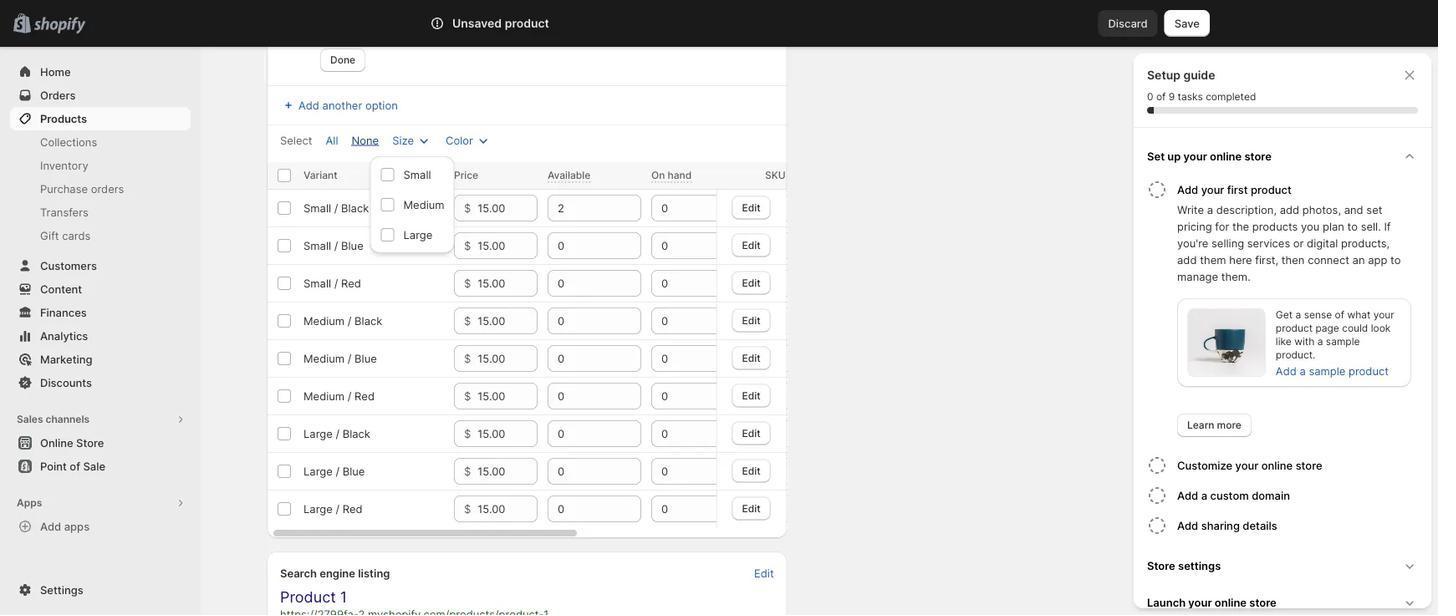 Task type: vqa. For each thing, say whether or not it's contained in the screenshot.
the topmost the text
no



Task type: describe. For each thing, give the bounding box(es) containing it.
inventory link
[[10, 154, 191, 177]]

gift
[[40, 229, 59, 242]]

learn more
[[1188, 420, 1242, 432]]

medium for medium
[[404, 198, 445, 211]]

home
[[40, 65, 71, 78]]

search for search
[[504, 17, 540, 30]]

add another option
[[299, 99, 398, 112]]

color
[[446, 134, 473, 147]]

small / blue
[[304, 239, 364, 252]]

$ for medium / blue
[[464, 352, 471, 365]]

and
[[1345, 203, 1364, 216]]

customize your online store
[[1178, 459, 1323, 472]]

product
[[280, 588, 336, 607]]

write
[[1178, 203, 1205, 216]]

shopify image
[[34, 17, 86, 34]]

red for medium / red
[[355, 390, 375, 403]]

home link
[[10, 60, 191, 84]]

$ for large / black
[[464, 427, 471, 440]]

customize
[[1178, 459, 1233, 472]]

edit for small / red
[[742, 277, 761, 289]]

purchase orders link
[[10, 177, 191, 201]]

sale
[[83, 460, 105, 473]]

services
[[1248, 237, 1291, 250]]

/ for large / red
[[336, 503, 340, 516]]

point
[[40, 460, 67, 473]]

of for 9
[[1157, 91, 1166, 103]]

$ for medium / red
[[464, 390, 471, 403]]

small / red
[[304, 277, 361, 290]]

blue for small / blue
[[341, 239, 364, 252]]

apps
[[64, 520, 90, 533]]

cards
[[62, 229, 91, 242]]

product 1
[[280, 588, 347, 607]]

store inside button
[[76, 437, 104, 450]]

settings link
[[10, 579, 191, 602]]

product down look
[[1349, 365, 1389, 378]]

$ text field for medium / black
[[478, 308, 538, 335]]

finances
[[40, 306, 87, 319]]

add your first product button
[[1178, 175, 1425, 202]]

digital
[[1308, 237, 1339, 250]]

your for add your first product
[[1202, 183, 1225, 196]]

medium / black
[[304, 315, 383, 327]]

0 vertical spatial online
[[1210, 150, 1242, 163]]

page
[[1316, 322, 1340, 335]]

a down page
[[1318, 336, 1324, 348]]

1
[[340, 588, 347, 607]]

none
[[352, 134, 379, 147]]

completed
[[1206, 91, 1257, 103]]

get a sense of what your product page could look like with a sample product. add a sample product
[[1276, 309, 1395, 378]]

guide
[[1184, 68, 1216, 82]]

0 vertical spatial store
[[1245, 150, 1272, 163]]

orders
[[40, 89, 76, 102]]

a down product.
[[1300, 365, 1306, 378]]

custom
[[1211, 489, 1249, 502]]

add inside get a sense of what your product page could look like with a sample product. add a sample product
[[1276, 365, 1297, 378]]

medium for medium / red
[[304, 390, 345, 403]]

them.
[[1222, 270, 1251, 283]]

edit button for large / red
[[732, 497, 771, 521]]

set up your online store button
[[1141, 138, 1425, 175]]

sales channels
[[17, 414, 90, 426]]

domain
[[1252, 489, 1291, 502]]

options element for small / blue's $ text field
[[304, 239, 364, 252]]

discounts link
[[10, 371, 191, 395]]

medium for medium / black
[[304, 315, 345, 327]]

add for first
[[1178, 183, 1199, 196]]

$ text field for small / black
[[478, 195, 538, 222]]

a for write a description, add photos, and set pricing for the products you plan to sell. if you're selling services or digital products, add them here first, then connect an app to manage them.
[[1208, 203, 1214, 216]]

you're
[[1178, 237, 1209, 250]]

add a custom domain
[[1178, 489, 1291, 502]]

listing
[[358, 567, 390, 580]]

for
[[1216, 220, 1230, 233]]

plan
[[1323, 220, 1345, 233]]

blue for medium / blue
[[355, 352, 377, 365]]

settings
[[40, 584, 83, 597]]

mark add a custom domain as done image
[[1148, 486, 1168, 506]]

0 vertical spatial sample
[[1327, 336, 1361, 348]]

/ for small / red
[[334, 277, 338, 290]]

collections link
[[10, 130, 191, 154]]

variant
[[304, 169, 338, 182]]

price
[[454, 169, 479, 182]]

add for custom
[[1178, 489, 1199, 502]]

edit for large / red
[[742, 503, 761, 515]]

online for launch your online store
[[1215, 596, 1247, 609]]

black for small / black
[[341, 202, 369, 215]]

set
[[1148, 150, 1165, 163]]

options element for large / black's $ text box
[[304, 427, 370, 440]]

$ for large / red
[[464, 503, 471, 516]]

pricing
[[1178, 220, 1213, 233]]

search for search engine listing
[[280, 567, 317, 580]]

1 vertical spatial sample
[[1309, 365, 1346, 378]]

discard
[[1109, 17, 1148, 30]]

mark customize your online store as done image
[[1148, 456, 1168, 476]]

launch
[[1148, 596, 1186, 609]]

or
[[1294, 237, 1304, 250]]

launch your online store
[[1148, 596, 1277, 609]]

$ for small / blue
[[464, 239, 471, 252]]

medium for medium / blue
[[304, 352, 345, 365]]

options element for $ text box corresponding to small / red
[[304, 277, 361, 290]]

of inside get a sense of what your product page could look like with a sample product. add a sample product
[[1336, 309, 1345, 321]]

content
[[40, 283, 82, 296]]

could
[[1343, 322, 1369, 335]]

point of sale button
[[0, 455, 201, 478]]

like
[[1276, 336, 1292, 348]]

product inside button
[[1251, 183, 1292, 196]]

add a sample product button
[[1266, 360, 1399, 383]]

a for get a sense of what your product page could look like with a sample product. add a sample product
[[1296, 309, 1302, 321]]

0 vertical spatial add
[[1280, 203, 1300, 216]]

large for large
[[404, 228, 433, 241]]

sku
[[765, 169, 786, 182]]

your inside the set up your online store button
[[1184, 150, 1208, 163]]

large for large / red
[[304, 503, 333, 516]]

/ for large / blue
[[336, 465, 340, 478]]

none button
[[342, 129, 389, 152]]

edit button for small / red
[[732, 271, 771, 295]]

add for details
[[1178, 519, 1199, 532]]

size button
[[382, 129, 442, 152]]

edit for small / black
[[742, 201, 761, 214]]

customize your online store button
[[1178, 451, 1425, 481]]

unsaved
[[453, 16, 502, 31]]

options element for $ text box corresponding to medium / blue
[[304, 352, 377, 365]]

analytics link
[[10, 325, 191, 348]]

small / black
[[304, 202, 369, 215]]

large / blue
[[304, 465, 365, 478]]

add your first product
[[1178, 183, 1292, 196]]

edit button for large / blue
[[732, 459, 771, 483]]

$ for small / black
[[464, 202, 471, 215]]

point of sale link
[[10, 455, 191, 478]]

products
[[40, 112, 87, 125]]

purchase
[[40, 182, 88, 195]]

online for customize your online store
[[1262, 459, 1293, 472]]

0
[[1148, 91, 1154, 103]]

online store link
[[10, 432, 191, 455]]



Task type: locate. For each thing, give the bounding box(es) containing it.
look
[[1372, 322, 1391, 335]]

options element for $ text field for large / blue
[[304, 465, 365, 478]]

medium up large / black
[[304, 390, 345, 403]]

/ for small / blue
[[334, 239, 338, 252]]

/ down small / blue
[[334, 277, 338, 290]]

8 $ from the top
[[464, 465, 471, 478]]

your for customize your online store
[[1236, 459, 1259, 472]]

add right mark add sharing details as done image
[[1178, 519, 1199, 532]]

2 $ from the top
[[464, 239, 471, 252]]

blue down large / black
[[343, 465, 365, 478]]

done
[[330, 54, 356, 66]]

your inside customize your online store button
[[1236, 459, 1259, 472]]

sample
[[1327, 336, 1361, 348], [1309, 365, 1346, 378]]

search right unsaved
[[504, 17, 540, 30]]

5 options element from the top
[[304, 352, 377, 365]]

save button
[[1165, 10, 1210, 37]]

1 vertical spatial of
[[1336, 309, 1345, 321]]

$ text field for small / blue
[[478, 233, 538, 259]]

2 vertical spatial black
[[343, 427, 370, 440]]

/ down small / black
[[334, 239, 338, 252]]

online store button
[[0, 432, 201, 455]]

add right mark add a custom domain as done icon
[[1178, 489, 1199, 502]]

/ down large / black
[[336, 465, 340, 478]]

0 vertical spatial of
[[1157, 91, 1166, 103]]

of for sale
[[70, 460, 80, 473]]

discounts
[[40, 376, 92, 389]]

you
[[1302, 220, 1320, 233]]

1 vertical spatial store
[[1148, 560, 1176, 573]]

app
[[1369, 253, 1388, 266]]

black down the medium / red
[[343, 427, 370, 440]]

select
[[280, 134, 312, 147]]

7 options element from the top
[[304, 427, 370, 440]]

1 horizontal spatial add
[[1280, 203, 1300, 216]]

your inside launch your online store button
[[1189, 596, 1213, 609]]

your left the first
[[1202, 183, 1225, 196]]

your for launch your online store
[[1189, 596, 1213, 609]]

red
[[341, 277, 361, 290], [355, 390, 375, 403], [343, 503, 363, 516]]

2 vertical spatial of
[[70, 460, 80, 473]]

1 vertical spatial blue
[[355, 352, 377, 365]]

sense
[[1305, 309, 1333, 321]]

options element containing medium / blue
[[304, 352, 377, 365]]

$ text field for large / red
[[478, 496, 538, 523]]

red down the large / blue
[[343, 503, 363, 516]]

3 $ from the top
[[464, 277, 471, 290]]

small for small
[[404, 168, 431, 181]]

/ down the medium / red
[[336, 427, 340, 440]]

store up the first
[[1245, 150, 1272, 163]]

store up "add a custom domain" button
[[1296, 459, 1323, 472]]

blue for large / blue
[[343, 465, 365, 478]]

5 $ text field from the top
[[478, 421, 538, 448]]

search
[[504, 17, 540, 30], [280, 567, 317, 580]]

0 horizontal spatial store
[[76, 437, 104, 450]]

product up description,
[[1251, 183, 1292, 196]]

options element containing small / red
[[304, 277, 361, 290]]

0 vertical spatial black
[[341, 202, 369, 215]]

online up the domain
[[1262, 459, 1293, 472]]

options element containing large / blue
[[304, 465, 365, 478]]

1 options element from the top
[[304, 202, 369, 215]]

0 vertical spatial to
[[1348, 220, 1358, 233]]

2 vertical spatial store
[[1250, 596, 1277, 609]]

edit for large / blue
[[742, 465, 761, 477]]

available
[[548, 169, 591, 182]]

here
[[1230, 253, 1253, 266]]

add left apps
[[40, 520, 61, 533]]

0 horizontal spatial search
[[280, 567, 317, 580]]

edit button for medium / blue
[[732, 347, 771, 370]]

0 horizontal spatial of
[[70, 460, 80, 473]]

1 vertical spatial add
[[1178, 253, 1197, 266]]

of left 9
[[1157, 91, 1166, 103]]

transfers link
[[10, 201, 191, 224]]

store up sale
[[76, 437, 104, 450]]

2 vertical spatial red
[[343, 503, 363, 516]]

inventory
[[40, 159, 88, 172]]

/ for medium / black
[[348, 315, 352, 327]]

small for small / black
[[304, 202, 331, 215]]

$ for large / blue
[[464, 465, 471, 478]]

a left custom
[[1202, 489, 1208, 502]]

your up look
[[1374, 309, 1395, 321]]

6 options element from the top
[[304, 390, 375, 403]]

small down small / blue
[[304, 277, 331, 290]]

2 horizontal spatial of
[[1336, 309, 1345, 321]]

3 $ text field from the top
[[478, 458, 538, 485]]

learn
[[1188, 420, 1215, 432]]

4 $ text field from the top
[[478, 496, 538, 523]]

set
[[1367, 203, 1383, 216]]

5 $ from the top
[[464, 352, 471, 365]]

0 horizontal spatial add
[[1178, 253, 1197, 266]]

red up medium / black
[[341, 277, 361, 290]]

search up product
[[280, 567, 317, 580]]

1 vertical spatial store
[[1296, 459, 1323, 472]]

edit button for large / black
[[732, 422, 771, 445]]

mark add sharing details as done image
[[1148, 516, 1168, 536]]

store
[[1245, 150, 1272, 163], [1296, 459, 1323, 472], [1250, 596, 1277, 609]]

store for launch your online store
[[1250, 596, 1277, 609]]

sample down could
[[1327, 336, 1361, 348]]

sales channels button
[[10, 408, 191, 432]]

small down variant
[[304, 202, 331, 215]]

setup guide dialog
[[1134, 54, 1432, 616]]

/ for medium / blue
[[348, 352, 352, 365]]

edit button for medium / red
[[732, 384, 771, 408]]

options element down the medium / red
[[304, 427, 370, 440]]

channels
[[46, 414, 90, 426]]

9
[[1169, 91, 1175, 103]]

8 options element from the top
[[304, 465, 365, 478]]

9 options element from the top
[[304, 503, 363, 516]]

1 $ from the top
[[464, 202, 471, 215]]

/ down medium / blue
[[348, 390, 352, 403]]

set up your online store
[[1148, 150, 1272, 163]]

customers link
[[10, 254, 191, 278]]

connect
[[1308, 253, 1350, 266]]

collections
[[40, 136, 97, 148]]

options element containing small / blue
[[304, 239, 364, 252]]

$ text field for large / blue
[[478, 458, 538, 485]]

add left another on the top of page
[[299, 99, 319, 112]]

2 vertical spatial online
[[1215, 596, 1247, 609]]

learn more link
[[1178, 414, 1252, 437]]

0 horizontal spatial to
[[1348, 220, 1358, 233]]

product.
[[1276, 349, 1316, 361]]

add up products
[[1280, 203, 1300, 216]]

hand
[[668, 169, 692, 182]]

store for customize your online store
[[1296, 459, 1323, 472]]

transfers
[[40, 206, 88, 219]]

options element down small / blue
[[304, 277, 361, 290]]

your inside get a sense of what your product page could look like with a sample product. add a sample product
[[1374, 309, 1395, 321]]

medium / red
[[304, 390, 375, 403]]

on
[[652, 169, 665, 182]]

large for large / blue
[[304, 465, 333, 478]]

up
[[1168, 150, 1181, 163]]

black up medium / blue
[[355, 315, 383, 327]]

edit for medium / red
[[742, 390, 761, 402]]

0 of 9 tasks completed
[[1148, 91, 1257, 103]]

small for small / red
[[304, 277, 331, 290]]

another
[[323, 99, 362, 112]]

options element for $ text box corresponding to small / black
[[304, 202, 369, 215]]

add down product.
[[1276, 365, 1297, 378]]

medium down size dropdown button
[[404, 198, 445, 211]]

options element up large / red
[[304, 465, 365, 478]]

blue down medium / black
[[355, 352, 377, 365]]

edit button for medium / black
[[732, 309, 771, 332]]

1 horizontal spatial store
[[1148, 560, 1176, 573]]

medium down small / red
[[304, 315, 345, 327]]

1 vertical spatial red
[[355, 390, 375, 403]]

options element containing large / red
[[304, 503, 363, 516]]

tasks
[[1178, 91, 1204, 103]]

/ for small / black
[[334, 202, 338, 215]]

options element
[[304, 202, 369, 215], [304, 239, 364, 252], [304, 277, 361, 290], [304, 315, 383, 327], [304, 352, 377, 365], [304, 390, 375, 403], [304, 427, 370, 440], [304, 465, 365, 478], [304, 503, 363, 516]]

product right unsaved
[[505, 16, 549, 31]]

/ down variant
[[334, 202, 338, 215]]

options element up the medium / red
[[304, 352, 377, 365]]

1 vertical spatial black
[[355, 315, 383, 327]]

black
[[341, 202, 369, 215], [355, 315, 383, 327], [343, 427, 370, 440]]

2 options element from the top
[[304, 239, 364, 252]]

online up add your first product
[[1210, 150, 1242, 163]]

$ text field for medium / blue
[[478, 345, 538, 372]]

1 $ text field from the top
[[478, 195, 538, 222]]

options element containing small / black
[[304, 202, 369, 215]]

1 vertical spatial search
[[280, 567, 317, 580]]

edit for small / blue
[[742, 239, 761, 251]]

9 $ from the top
[[464, 503, 471, 516]]

blue down small / black
[[341, 239, 364, 252]]

black for medium / black
[[355, 315, 383, 327]]

medium / blue
[[304, 352, 377, 365]]

options element containing medium / red
[[304, 390, 375, 403]]

add
[[299, 99, 319, 112], [1178, 183, 1199, 196], [1276, 365, 1297, 378], [1178, 489, 1199, 502], [1178, 519, 1199, 532], [40, 520, 61, 533]]

blue
[[341, 239, 364, 252], [355, 352, 377, 365], [343, 465, 365, 478]]

/ for medium / red
[[348, 390, 352, 403]]

/ down the large / blue
[[336, 503, 340, 516]]

a for add a custom domain
[[1202, 489, 1208, 502]]

2 $ text field from the top
[[478, 270, 538, 297]]

edit for large / black
[[742, 427, 761, 439]]

1 horizontal spatial of
[[1157, 91, 1166, 103]]

to down and in the right of the page
[[1348, 220, 1358, 233]]

add a custom domain button
[[1178, 481, 1425, 511]]

point of sale
[[40, 460, 105, 473]]

mark add your first product as done image
[[1148, 180, 1168, 200]]

add sharing details
[[1178, 519, 1278, 532]]

add your first product element
[[1144, 202, 1425, 437]]

1 vertical spatial online
[[1262, 459, 1293, 472]]

1 horizontal spatial search
[[504, 17, 540, 30]]

3 $ text field from the top
[[478, 345, 538, 372]]

$ text field for small / red
[[478, 270, 538, 297]]

store settings
[[1148, 560, 1222, 573]]

your right launch
[[1189, 596, 1213, 609]]

online
[[1210, 150, 1242, 163], [1262, 459, 1293, 472], [1215, 596, 1247, 609]]

/ down medium / black
[[348, 352, 352, 365]]

small for small / blue
[[304, 239, 331, 252]]

edit
[[742, 201, 761, 214], [742, 239, 761, 251], [742, 277, 761, 289], [742, 314, 761, 326], [742, 352, 761, 364], [742, 390, 761, 402], [742, 427, 761, 439], [742, 465, 761, 477], [742, 503, 761, 515], [755, 567, 774, 580]]

red for small / red
[[341, 277, 361, 290]]

options element up medium / blue
[[304, 315, 383, 327]]

of
[[1157, 91, 1166, 103], [1336, 309, 1345, 321], [70, 460, 80, 473]]

customers
[[40, 259, 97, 272]]

black for large / black
[[343, 427, 370, 440]]

4 options element from the top
[[304, 315, 383, 327]]

black up small / blue
[[341, 202, 369, 215]]

0 vertical spatial store
[[76, 437, 104, 450]]

options element up small / red
[[304, 239, 364, 252]]

a inside write a description, add photos, and set pricing for the products you plan to sell. if you're selling services or digital products, add them here first, then connect an app to manage them.
[[1208, 203, 1214, 216]]

store
[[76, 437, 104, 450], [1148, 560, 1176, 573]]

selling
[[1212, 237, 1245, 250]]

options element for $ text box corresponding to medium / red
[[304, 390, 375, 403]]

add for option
[[299, 99, 319, 112]]

option
[[365, 99, 398, 112]]

all
[[326, 134, 338, 147]]

to right app
[[1391, 253, 1401, 266]]

1 horizontal spatial to
[[1391, 253, 1401, 266]]

product down the get
[[1276, 322, 1313, 335]]

search engine listing
[[280, 567, 390, 580]]

medium up the medium / red
[[304, 352, 345, 365]]

4 $ from the top
[[464, 315, 471, 327]]

of inside point of sale link
[[70, 460, 80, 473]]

options element containing medium / black
[[304, 315, 383, 327]]

add down you're
[[1178, 253, 1197, 266]]

store settings button
[[1141, 548, 1425, 585]]

manage
[[1178, 270, 1219, 283]]

your inside "add your first product" button
[[1202, 183, 1225, 196]]

setup
[[1148, 68, 1181, 82]]

add up write
[[1178, 183, 1199, 196]]

edit button for small / blue
[[732, 234, 771, 257]]

options element down the large / blue
[[304, 503, 363, 516]]

purchase orders
[[40, 182, 124, 195]]

a right write
[[1208, 203, 1214, 216]]

small
[[404, 168, 431, 181], [304, 202, 331, 215], [304, 239, 331, 252], [304, 277, 331, 290]]

red down medium / blue
[[355, 390, 375, 403]]

store inside button
[[1148, 560, 1176, 573]]

search inside search button
[[504, 17, 540, 30]]

1 $ text field from the top
[[478, 233, 538, 259]]

edit for medium / blue
[[742, 352, 761, 364]]

edit button for small / black
[[732, 196, 771, 219]]

large
[[404, 228, 433, 241], [304, 427, 333, 440], [304, 465, 333, 478], [304, 503, 333, 516]]

$ text field for medium / red
[[478, 383, 538, 410]]

None number field
[[548, 195, 617, 222], [652, 195, 720, 222], [548, 233, 617, 259], [652, 233, 720, 259], [548, 270, 617, 297], [652, 270, 720, 297], [548, 308, 617, 335], [652, 308, 720, 335], [548, 345, 617, 372], [652, 345, 720, 372], [548, 383, 617, 410], [652, 383, 720, 410], [548, 421, 617, 448], [652, 421, 720, 448], [548, 458, 617, 485], [652, 458, 720, 485], [548, 496, 617, 523], [652, 496, 720, 523], [548, 195, 617, 222], [652, 195, 720, 222], [548, 233, 617, 259], [652, 233, 720, 259], [548, 270, 617, 297], [652, 270, 720, 297], [548, 308, 617, 335], [652, 308, 720, 335], [548, 345, 617, 372], [652, 345, 720, 372], [548, 383, 617, 410], [652, 383, 720, 410], [548, 421, 617, 448], [652, 421, 720, 448], [548, 458, 617, 485], [652, 458, 720, 485], [548, 496, 617, 523], [652, 496, 720, 523]]

2 vertical spatial blue
[[343, 465, 365, 478]]

0 vertical spatial red
[[341, 277, 361, 290]]

marketing link
[[10, 348, 191, 371]]

small down size dropdown button
[[404, 168, 431, 181]]

add
[[1280, 203, 1300, 216], [1178, 253, 1197, 266]]

store up launch
[[1148, 560, 1176, 573]]

discard button
[[1099, 10, 1158, 37]]

online down settings
[[1215, 596, 1247, 609]]

options element for $ text field corresponding to medium / black
[[304, 315, 383, 327]]

store down store settings button
[[1250, 596, 1277, 609]]

options element containing large / black
[[304, 427, 370, 440]]

options element for $ text field related to large / red
[[304, 503, 363, 516]]

gift cards
[[40, 229, 91, 242]]

6 $ from the top
[[464, 390, 471, 403]]

sell.
[[1362, 220, 1382, 233]]

your right up
[[1184, 150, 1208, 163]]

of up page
[[1336, 309, 1345, 321]]

a inside button
[[1202, 489, 1208, 502]]

add apps button
[[10, 515, 191, 539]]

0 vertical spatial search
[[504, 17, 540, 30]]

4 $ text field from the top
[[478, 383, 538, 410]]

options element down variant
[[304, 202, 369, 215]]

$ text field for large / black
[[478, 421, 538, 448]]

$ text field
[[478, 233, 538, 259], [478, 308, 538, 335], [478, 458, 538, 485], [478, 496, 538, 523]]

gift cards link
[[10, 224, 191, 248]]

$ text field
[[478, 195, 538, 222], [478, 270, 538, 297], [478, 345, 538, 372], [478, 383, 538, 410], [478, 421, 538, 448]]

options element down medium / blue
[[304, 390, 375, 403]]

sample down product.
[[1309, 365, 1346, 378]]

$ for medium / black
[[464, 315, 471, 327]]

red for large / red
[[343, 503, 363, 516]]

first
[[1228, 183, 1249, 196]]

photos,
[[1303, 203, 1342, 216]]

setup guide
[[1148, 68, 1216, 82]]

/ for large / black
[[336, 427, 340, 440]]

of left sale
[[70, 460, 80, 473]]

/ up medium / blue
[[348, 315, 352, 327]]

your up add a custom domain in the bottom of the page
[[1236, 459, 1259, 472]]

0 vertical spatial blue
[[341, 239, 364, 252]]

edit for medium / black
[[742, 314, 761, 326]]

1 vertical spatial to
[[1391, 253, 1401, 266]]

small up small / red
[[304, 239, 331, 252]]

analytics
[[40, 330, 88, 343]]

apps
[[17, 497, 42, 509]]

3 options element from the top
[[304, 277, 361, 290]]

2 $ text field from the top
[[478, 308, 538, 335]]

large / black
[[304, 427, 370, 440]]

get
[[1276, 309, 1293, 321]]

all button
[[316, 129, 348, 152]]

color button
[[436, 129, 502, 152]]

a right the get
[[1296, 309, 1302, 321]]

$ for small / red
[[464, 277, 471, 290]]

first,
[[1256, 253, 1279, 266]]

7 $ from the top
[[464, 427, 471, 440]]

large for large / black
[[304, 427, 333, 440]]



